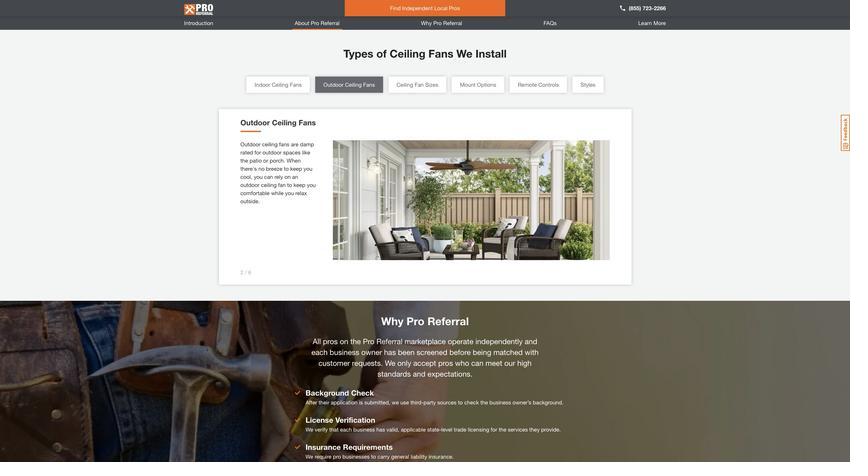 Task type: locate. For each thing, give the bounding box(es) containing it.
fan
[[415, 81, 424, 88]]

expectations.
[[428, 370, 473, 379]]

fans down the types
[[363, 81, 375, 88]]

and down accept
[[413, 370, 426, 379]]

on inside outdoor ceiling fans are damp rated for outdoor spaces like the patio or porch. when there's no breeze to keep you cool, you can rely on an outdoor ceiling fan to keep you comfortable while you relax outside.
[[285, 174, 291, 180]]

outdoor ceiling fans up fans
[[240, 118, 316, 127]]

we inside license verification we verify that each business has valid, applicable state-level trade licensing for the services they provide.
[[306, 427, 313, 433]]

1 horizontal spatial outdoor ceiling fans
[[323, 81, 375, 88]]

each down all
[[311, 349, 328, 357]]

screened
[[417, 349, 447, 357]]

verify
[[315, 427, 328, 433]]

ceiling right indoor
[[272, 81, 288, 88]]

porch.
[[270, 157, 285, 164]]

1 horizontal spatial each
[[340, 427, 352, 433]]

remote
[[518, 81, 537, 88]]

you
[[304, 166, 313, 172], [254, 174, 263, 180], [307, 182, 316, 188], [285, 190, 294, 197]]

/
[[245, 270, 247, 276]]

we left require
[[306, 454, 313, 461]]

more
[[654, 20, 666, 26]]

pros right all
[[323, 338, 338, 347]]

referral up operate
[[428, 315, 469, 328]]

to inside background check after their application is submitted, we use third-party sources to check the business owner's background.
[[458, 400, 463, 406]]

find independent local pros
[[390, 5, 460, 11]]

business down the verification
[[353, 427, 375, 433]]

1 vertical spatial for
[[491, 427, 497, 433]]

before
[[450, 349, 471, 357]]

after
[[306, 400, 317, 406]]

can inside outdoor ceiling fans are damp rated for outdoor spaces like the patio or porch. when there's no breeze to keep you cool, you can rely on an outdoor ceiling fan to keep you comfortable while you relax outside.
[[264, 174, 273, 180]]

(855) 723-2266 link
[[619, 4, 666, 12]]

find
[[390, 5, 401, 11]]

while
[[271, 190, 284, 197]]

learn
[[638, 20, 652, 26]]

the up the requests.
[[350, 338, 361, 347]]

operate
[[448, 338, 474, 347]]

0 vertical spatial business
[[330, 349, 359, 357]]

background check after their application is submitted, we use third-party sources to check the business owner's background.
[[306, 389, 564, 406]]

has left been
[[384, 349, 396, 357]]

mount options
[[460, 81, 496, 88]]

the inside outdoor ceiling fans are damp rated for outdoor spaces like the patio or porch. when there's no breeze to keep you cool, you can rely on an outdoor ceiling fan to keep you comfortable while you relax outside.
[[240, 157, 248, 164]]

outdoor ceiling fans are damp rated for outdoor spaces like the patio or porch. when there's no breeze to keep you cool, you can rely on an outdoor ceiling fan to keep you comfortable while you relax outside.
[[240, 141, 316, 205]]

1 vertical spatial why
[[381, 315, 404, 328]]

2 vertical spatial business
[[353, 427, 375, 433]]

1 vertical spatial outdoor
[[240, 118, 270, 127]]

(855)
[[629, 5, 641, 11]]

and up with
[[525, 338, 537, 347]]

has
[[384, 349, 396, 357], [376, 427, 385, 433]]

trade
[[454, 427, 466, 433]]

0 vertical spatial can
[[264, 174, 273, 180]]

0 vertical spatial each
[[311, 349, 328, 357]]

6
[[248, 270, 251, 276]]

2 vertical spatial outdoor
[[240, 141, 261, 148]]

1 horizontal spatial can
[[471, 359, 484, 368]]

you up relax on the top of page
[[307, 182, 316, 188]]

keep up relax on the top of page
[[294, 182, 305, 188]]

introduction
[[184, 20, 213, 26]]

outdoor ceiling fans down the types
[[323, 81, 375, 88]]

comfortable
[[240, 190, 270, 197]]

we
[[457, 47, 473, 60], [385, 359, 395, 368], [306, 427, 313, 433], [306, 454, 313, 461]]

application
[[331, 400, 358, 406]]

ceiling fan sizes button
[[389, 77, 446, 93]]

for up patio
[[255, 149, 261, 156]]

each right that
[[340, 427, 352, 433]]

outdoor ceiling fans inside outdoor ceiling fans button
[[323, 81, 375, 88]]

large outdoor patio with ceiling fan above image
[[333, 141, 610, 261]]

pro up the 'owner'
[[363, 338, 375, 347]]

1 horizontal spatial for
[[491, 427, 497, 433]]

fans up damp
[[299, 118, 316, 127]]

find independent local pros button
[[345, 0, 505, 16]]

businesses
[[343, 454, 370, 461]]

1 vertical spatial outdoor
[[240, 182, 260, 188]]

0 vertical spatial and
[[525, 338, 537, 347]]

ceiling
[[390, 47, 426, 60], [272, 81, 288, 88], [345, 81, 362, 88], [397, 81, 413, 88], [272, 118, 297, 127]]

0 horizontal spatial each
[[311, 349, 328, 357]]

why pro referral up marketplace
[[381, 315, 469, 328]]

we inside insurance requirements we require pro businesses to carry general liability insurance.
[[306, 454, 313, 461]]

1 vertical spatial and
[[413, 370, 426, 379]]

business up customer
[[330, 349, 359, 357]]

fans right indoor
[[290, 81, 302, 88]]

who
[[455, 359, 469, 368]]

0 vertical spatial has
[[384, 349, 396, 357]]

1 vertical spatial pros
[[438, 359, 453, 368]]

keep
[[290, 166, 302, 172], [294, 182, 305, 188]]

0 horizontal spatial outdoor ceiling fans
[[240, 118, 316, 127]]

1 horizontal spatial on
[[340, 338, 348, 347]]

valid,
[[387, 427, 399, 433]]

why pro referral
[[421, 20, 462, 26], [381, 315, 469, 328]]

we up 'standards'
[[385, 359, 395, 368]]

1 vertical spatial has
[[376, 427, 385, 433]]

can down 'breeze'
[[264, 174, 273, 180]]

fans
[[429, 47, 453, 60], [290, 81, 302, 88], [363, 81, 375, 88], [299, 118, 316, 127]]

been
[[398, 349, 415, 357]]

1 horizontal spatial pros
[[438, 359, 453, 368]]

business left "owner's"
[[490, 400, 511, 406]]

pro down 'local'
[[433, 20, 442, 26]]

like
[[302, 149, 310, 156]]

insurance requirements we require pro businesses to carry general liability insurance.
[[306, 444, 454, 461]]

accept
[[413, 359, 436, 368]]

1 vertical spatial ceiling
[[261, 182, 277, 188]]

referral up been
[[377, 338, 403, 347]]

can down 'being'
[[471, 359, 484, 368]]

third-
[[411, 400, 424, 406]]

on inside all pros on the pro referral marketplace operate independently and each business owner has been screened before being matched with customer requests. we only accept pros who can meet our high standards and expectations.
[[340, 338, 348, 347]]

business inside all pros on the pro referral marketplace operate independently and each business owner has been screened before being matched with customer requests. we only accept pros who can meet our high standards and expectations.
[[330, 349, 359, 357]]

ceiling inside button
[[272, 81, 288, 88]]

the inside all pros on the pro referral marketplace operate independently and each business owner has been screened before being matched with customer requests. we only accept pros who can meet our high standards and expectations.
[[350, 338, 361, 347]]

high
[[517, 359, 532, 368]]

keep up an
[[290, 166, 302, 172]]

2 / 6
[[240, 270, 251, 276]]

breeze
[[266, 166, 282, 172]]

we left verify
[[306, 427, 313, 433]]

0 horizontal spatial outdoor
[[240, 182, 260, 188]]

why pro referral down 'local'
[[421, 20, 462, 26]]

0 vertical spatial outdoor
[[263, 149, 282, 156]]

background.
[[533, 400, 564, 406]]

0 horizontal spatial pros
[[323, 338, 338, 347]]

options
[[477, 81, 496, 88]]

to left 'check'
[[458, 400, 463, 406]]

referral down pros
[[443, 20, 462, 26]]

each inside all pros on the pro referral marketplace operate independently and each business owner has been screened before being matched with customer requests. we only accept pros who can meet our high standards and expectations.
[[311, 349, 328, 357]]

0 vertical spatial outdoor
[[323, 81, 344, 88]]

0 horizontal spatial can
[[264, 174, 273, 180]]

1 vertical spatial each
[[340, 427, 352, 433]]

we left install
[[457, 47, 473, 60]]

0 vertical spatial for
[[255, 149, 261, 156]]

fans inside button
[[363, 81, 375, 88]]

on up customer
[[340, 338, 348, 347]]

owner
[[361, 349, 382, 357]]

ceiling left fans
[[262, 141, 278, 148]]

pro
[[311, 20, 319, 26], [433, 20, 442, 26], [407, 315, 425, 328], [363, 338, 375, 347]]

on left an
[[285, 174, 291, 180]]

1 horizontal spatial why
[[421, 20, 432, 26]]

meet
[[486, 359, 502, 368]]

you down fan
[[285, 190, 294, 197]]

relax
[[295, 190, 307, 197]]

1 horizontal spatial and
[[525, 338, 537, 347]]

customer
[[319, 359, 350, 368]]

outdoor
[[263, 149, 282, 156], [240, 182, 260, 188]]

0 horizontal spatial for
[[255, 149, 261, 156]]

for inside license verification we verify that each business has valid, applicable state-level trade licensing for the services they provide.
[[491, 427, 497, 433]]

ceiling left fan
[[397, 81, 413, 88]]

to left carry
[[371, 454, 376, 461]]

only
[[398, 359, 411, 368]]

1 vertical spatial outdoor ceiling fans
[[240, 118, 316, 127]]

rated
[[240, 149, 253, 156]]

they
[[529, 427, 540, 433]]

pros
[[323, 338, 338, 347], [438, 359, 453, 368]]

for right licensing at the bottom right of page
[[491, 427, 497, 433]]

pros up expectations. in the right of the page
[[438, 359, 453, 368]]

0 vertical spatial outdoor ceiling fans
[[323, 81, 375, 88]]

licensing
[[468, 427, 489, 433]]

their
[[319, 400, 329, 406]]

pro
[[333, 454, 341, 461]]

with
[[525, 349, 539, 357]]

1 vertical spatial business
[[490, 400, 511, 406]]

pro right the about
[[311, 20, 319, 26]]

ceiling up the while
[[261, 182, 277, 188]]

you down like
[[304, 166, 313, 172]]

on
[[285, 174, 291, 180], [340, 338, 348, 347]]

you down no
[[254, 174, 263, 180]]

for
[[255, 149, 261, 156], [491, 427, 497, 433]]

the right 'check'
[[480, 400, 488, 406]]

business inside license verification we verify that each business has valid, applicable state-level trade licensing for the services they provide.
[[353, 427, 375, 433]]

has left valid,
[[376, 427, 385, 433]]

the
[[240, 157, 248, 164], [350, 338, 361, 347], [480, 400, 488, 406], [499, 427, 507, 433]]

we inside all pros on the pro referral marketplace operate independently and each business owner has been screened before being matched with customer requests. we only accept pros who can meet our high standards and expectations.
[[385, 359, 395, 368]]

outdoor up porch.
[[263, 149, 282, 156]]

the left services
[[499, 427, 507, 433]]

are
[[291, 141, 299, 148]]

our
[[504, 359, 515, 368]]

0 horizontal spatial on
[[285, 174, 291, 180]]

0 vertical spatial pros
[[323, 338, 338, 347]]

the down 'rated'
[[240, 157, 248, 164]]

to
[[284, 166, 289, 172], [287, 182, 292, 188], [458, 400, 463, 406], [371, 454, 376, 461]]

level
[[441, 427, 452, 433]]

1 vertical spatial on
[[340, 338, 348, 347]]

business inside background check after their application is submitted, we use third-party sources to check the business owner's background.
[[490, 400, 511, 406]]

1 vertical spatial can
[[471, 359, 484, 368]]

standards
[[378, 370, 411, 379]]

outdoor down cool,
[[240, 182, 260, 188]]

0 vertical spatial ceiling
[[262, 141, 278, 148]]

outdoor ceiling fans
[[323, 81, 375, 88], [240, 118, 316, 127]]

0 vertical spatial on
[[285, 174, 291, 180]]



Task type: vqa. For each thing, say whether or not it's contained in the screenshot.
pros to the left
yes



Task type: describe. For each thing, give the bounding box(es) containing it.
insurance
[[306, 444, 341, 452]]

mount options button
[[452, 77, 504, 93]]

0 horizontal spatial why
[[381, 315, 404, 328]]

submitted,
[[365, 400, 390, 406]]

fan
[[278, 182, 286, 188]]

matched
[[494, 349, 523, 357]]

0 vertical spatial keep
[[290, 166, 302, 172]]

1 horizontal spatial outdoor
[[263, 149, 282, 156]]

cool,
[[240, 174, 252, 180]]

services
[[508, 427, 528, 433]]

referral right the about
[[321, 20, 340, 26]]

0 vertical spatial why
[[421, 20, 432, 26]]

party
[[424, 400, 436, 406]]

mount
[[460, 81, 476, 88]]

controls
[[539, 81, 559, 88]]

remote controls button
[[510, 77, 567, 93]]

to right fan
[[287, 182, 292, 188]]

fans
[[279, 141, 289, 148]]

install
[[476, 47, 507, 60]]

carry
[[378, 454, 390, 461]]

the inside background check after their application is submitted, we use third-party sources to check the business owner's background.
[[480, 400, 488, 406]]

learn more
[[638, 20, 666, 26]]

indoor ceiling fans button
[[247, 77, 310, 93]]

require
[[315, 454, 332, 461]]

ceiling fan sizes
[[397, 81, 438, 88]]

each inside license verification we verify that each business has valid, applicable state-level trade licensing for the services they provide.
[[340, 427, 352, 433]]

for inside outdoor ceiling fans are damp rated for outdoor spaces like the patio or porch. when there's no breeze to keep you cool, you can rely on an outdoor ceiling fan to keep you comfortable while you relax outside.
[[255, 149, 261, 156]]

styles
[[581, 81, 596, 88]]

to down when
[[284, 166, 289, 172]]

spaces
[[283, 149, 301, 156]]

1 vertical spatial keep
[[294, 182, 305, 188]]

an
[[292, 174, 298, 180]]

1 vertical spatial why pro referral
[[381, 315, 469, 328]]

local
[[434, 5, 448, 11]]

use
[[400, 400, 409, 406]]

pro up marketplace
[[407, 315, 425, 328]]

all
[[313, 338, 321, 347]]

when
[[287, 157, 301, 164]]

2
[[240, 270, 244, 276]]

marketplace
[[405, 338, 446, 347]]

0 vertical spatial why pro referral
[[421, 20, 462, 26]]

feedback link image
[[841, 115, 850, 151]]

verification
[[335, 416, 375, 425]]

fans up sizes
[[429, 47, 453, 60]]

can inside all pros on the pro referral marketplace operate independently and each business owner has been screened before being matched with customer requests. we only accept pros who can meet our high standards and expectations.
[[471, 359, 484, 368]]

liability
[[411, 454, 427, 461]]

state-
[[427, 427, 441, 433]]

fans inside button
[[290, 81, 302, 88]]

general
[[391, 454, 409, 461]]

to inside insurance requirements we require pro businesses to carry general liability insurance.
[[371, 454, 376, 461]]

applicable
[[401, 427, 426, 433]]

has inside license verification we verify that each business has valid, applicable state-level trade licensing for the services they provide.
[[376, 427, 385, 433]]

independently
[[476, 338, 523, 347]]

damp
[[300, 141, 314, 148]]

types of ceiling fans we install
[[343, 47, 507, 60]]

license verification we verify that each business has valid, applicable state-level trade licensing for the services they provide.
[[306, 416, 561, 433]]

about
[[295, 20, 309, 26]]

723-
[[643, 5, 654, 11]]

pros
[[449, 5, 460, 11]]

referral inside all pros on the pro referral marketplace operate independently and each business owner has been screened before being matched with customer requests. we only accept pros who can meet our high standards and expectations.
[[377, 338, 403, 347]]

about pro referral
[[295, 20, 340, 26]]

patio
[[250, 157, 262, 164]]

types
[[343, 47, 373, 60]]

outdoor ceiling fans button
[[315, 77, 383, 93]]

ceiling down the types
[[345, 81, 362, 88]]

that
[[329, 427, 339, 433]]

is
[[359, 400, 363, 406]]

outdoor inside outdoor ceiling fans are damp rated for outdoor spaces like the patio or porch. when there's no breeze to keep you cool, you can rely on an outdoor ceiling fan to keep you comfortable while you relax outside.
[[240, 141, 261, 148]]

sources
[[437, 400, 457, 406]]

background
[[306, 389, 349, 398]]

or
[[263, 157, 268, 164]]

2266
[[654, 5, 666, 11]]

pro inside all pros on the pro referral marketplace operate independently and each business owner has been screened before being matched with customer requests. we only accept pros who can meet our high standards and expectations.
[[363, 338, 375, 347]]

license
[[306, 416, 333, 425]]

rely
[[275, 174, 283, 180]]

0 horizontal spatial and
[[413, 370, 426, 379]]

remote controls
[[518, 81, 559, 88]]

check
[[464, 400, 479, 406]]

check
[[351, 389, 374, 398]]

sizes
[[425, 81, 438, 88]]

there's
[[240, 166, 257, 172]]

indoor
[[255, 81, 270, 88]]

no
[[258, 166, 265, 172]]

we
[[392, 400, 399, 406]]

owner's
[[513, 400, 531, 406]]

ceiling up fans
[[272, 118, 297, 127]]

outdoor inside outdoor ceiling fans button
[[323, 81, 344, 88]]

being
[[473, 349, 491, 357]]

has inside all pros on the pro referral marketplace operate independently and each business owner has been screened before being matched with customer requests. we only accept pros who can meet our high standards and expectations.
[[384, 349, 396, 357]]

insurance.
[[429, 454, 454, 461]]

the inside license verification we verify that each business has valid, applicable state-level trade licensing for the services they provide.
[[499, 427, 507, 433]]

provide.
[[541, 427, 561, 433]]

pro referral logo image
[[184, 1, 213, 18]]

ceiling right of
[[390, 47, 426, 60]]

of
[[376, 47, 387, 60]]



